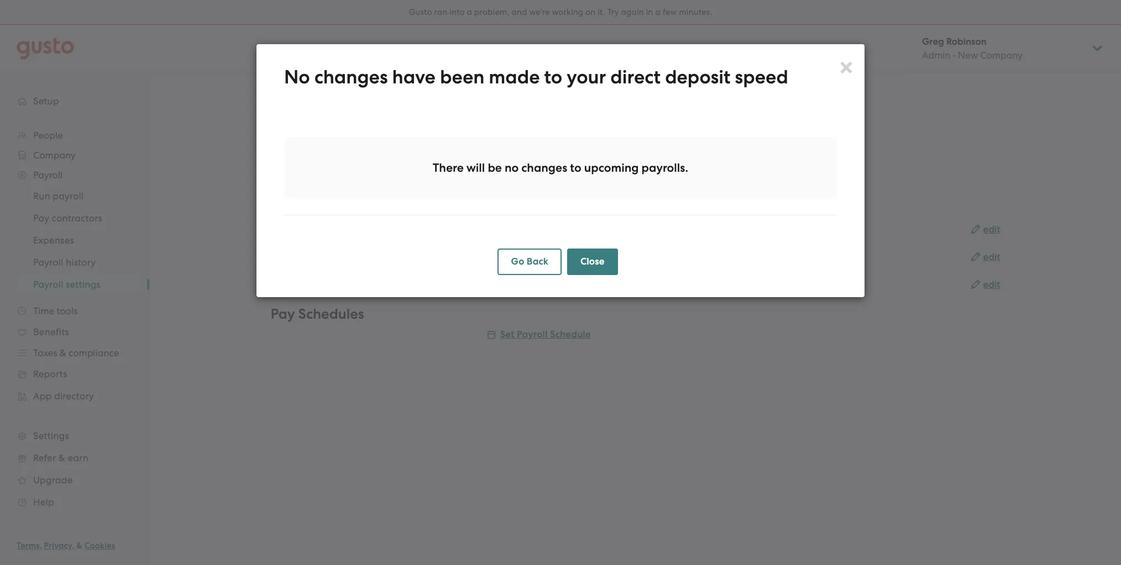 Task type: vqa. For each thing, say whether or not it's contained in the screenshot.
it. on the top right of page
yes



Task type: describe. For each thing, give the bounding box(es) containing it.
2 , from the left
[[72, 542, 74, 552]]

general
[[271, 183, 324, 200]]

gusto ran into a problem, and we're working on it. try again in a few minutes.
[[409, 7, 713, 17]]

2 a from the left
[[656, 7, 661, 17]]

back
[[527, 256, 549, 268]]

1 horizontal spatial changes
[[522, 161, 568, 175]]

pay
[[271, 306, 295, 323]]

there
[[433, 161, 464, 175]]

your
[[567, 66, 607, 89]]

working
[[552, 7, 584, 17]]

privacy
[[44, 542, 72, 552]]

edit for 3rd edit button from the bottom
[[984, 224, 1001, 236]]

payroll
[[517, 329, 548, 341]]

have
[[393, 66, 436, 89]]

we're
[[530, 7, 550, 17]]

schedules
[[299, 306, 364, 323]]

close button
[[568, 249, 618, 276]]

show
[[487, 252, 511, 263]]

set
[[501, 329, 515, 341]]

edit for 2nd edit button from the top of the settings tab panel
[[984, 252, 1001, 263]]

close
[[581, 256, 605, 268]]

× button
[[840, 53, 854, 80]]

settings tab panel
[[271, 183, 1001, 356]]

direct
[[611, 66, 661, 89]]

no
[[505, 161, 519, 175]]

terms
[[17, 542, 40, 552]]

schedule
[[551, 329, 591, 341]]

into
[[450, 7, 465, 17]]

no
[[284, 66, 310, 89]]

in
[[647, 7, 654, 17]]

1 , from the left
[[40, 542, 42, 552]]

to for made
[[545, 66, 563, 89]]

try
[[608, 7, 619, 17]]

2 edit button from the top
[[972, 251, 1001, 264]]

go back button
[[498, 249, 562, 276]]

speed
[[736, 66, 789, 89]]

set payroll schedule
[[501, 329, 591, 341]]

upcoming
[[585, 161, 639, 175]]

settings button
[[271, 148, 320, 174]]

there will be no changes to upcoming payrolls.
[[433, 161, 689, 175]]

gusto
[[409, 7, 432, 17]]



Task type: locate. For each thing, give the bounding box(es) containing it.
cookies
[[85, 542, 115, 552]]

1 horizontal spatial to
[[571, 161, 582, 175]]

0 horizontal spatial changes
[[315, 66, 388, 89]]

1 vertical spatial changes
[[522, 161, 568, 175]]

terms , privacy , & cookies
[[17, 542, 115, 552]]

1 horizontal spatial ,
[[72, 542, 74, 552]]

a
[[467, 7, 473, 17], [656, 7, 661, 17]]

settings
[[280, 156, 312, 166]]

deposit
[[666, 66, 731, 89]]

edit for 3rd edit button from the top of the settings tab panel
[[984, 279, 1001, 291]]

×
[[840, 53, 854, 80]]

2 vertical spatial edit button
[[972, 279, 1001, 292]]

home image
[[17, 37, 74, 59]]

ran
[[435, 7, 448, 17]]

, left &
[[72, 542, 74, 552]]

, left privacy
[[40, 542, 42, 552]]

0 vertical spatial changes
[[315, 66, 388, 89]]

0 horizontal spatial a
[[467, 7, 473, 17]]

it.
[[598, 7, 606, 17]]

1 a from the left
[[467, 7, 473, 17]]

0 vertical spatial to
[[545, 66, 563, 89]]

1 edit button from the top
[[972, 224, 1001, 237]]

been
[[440, 66, 485, 89]]

1 vertical spatial edit
[[984, 252, 1001, 263]]

a right into
[[467, 7, 473, 17]]

1 edit from the top
[[984, 224, 1001, 236]]

3 edit from the top
[[984, 279, 1001, 291]]

0 horizontal spatial to
[[545, 66, 563, 89]]

cookies button
[[85, 540, 115, 553]]

again
[[622, 7, 644, 17]]

made
[[489, 66, 540, 89]]

pay schedules
[[271, 306, 364, 323]]

0 vertical spatial edit button
[[972, 224, 1001, 237]]

3 edit button from the top
[[972, 279, 1001, 292]]

to for changes
[[571, 161, 582, 175]]

minutes.
[[680, 7, 713, 17]]

problem,
[[475, 7, 510, 17]]

payrolls.
[[642, 161, 689, 175]]

no changes have been made to your direct deposit speed
[[284, 66, 789, 89]]

2 vertical spatial edit
[[984, 279, 1001, 291]]

0 vertical spatial edit
[[984, 224, 1001, 236]]

details
[[513, 252, 542, 263]]

to
[[545, 66, 563, 89], [571, 161, 582, 175]]

a right the in
[[656, 7, 661, 17]]

&
[[76, 542, 82, 552]]

2 edit from the top
[[984, 252, 1001, 263]]

and
[[512, 7, 528, 17]]

will
[[467, 161, 485, 175]]

edit button
[[972, 224, 1001, 237], [972, 251, 1001, 264], [972, 279, 1001, 292]]

to left upcoming
[[571, 161, 582, 175]]

be
[[488, 161, 502, 175]]

1 vertical spatial to
[[571, 161, 582, 175]]

changes
[[315, 66, 388, 89], [522, 161, 568, 175]]

0 horizontal spatial ,
[[40, 542, 42, 552]]

edit
[[984, 224, 1001, 236], [984, 252, 1001, 263], [984, 279, 1001, 291]]

terms link
[[17, 542, 40, 552]]

go
[[511, 256, 525, 268]]

few
[[663, 7, 678, 17]]

show details
[[487, 252, 542, 263]]

to left "your"
[[545, 66, 563, 89]]

1 horizontal spatial a
[[656, 7, 661, 17]]

,
[[40, 542, 42, 552], [72, 542, 74, 552]]

set payroll schedule link
[[487, 329, 591, 341]]

1 vertical spatial edit button
[[972, 251, 1001, 264]]

on
[[586, 7, 596, 17]]

account menu element
[[908, 25, 1105, 72]]

gusto
[[487, 279, 519, 290]]

go back
[[511, 256, 549, 268]]

privacy link
[[44, 542, 72, 552]]



